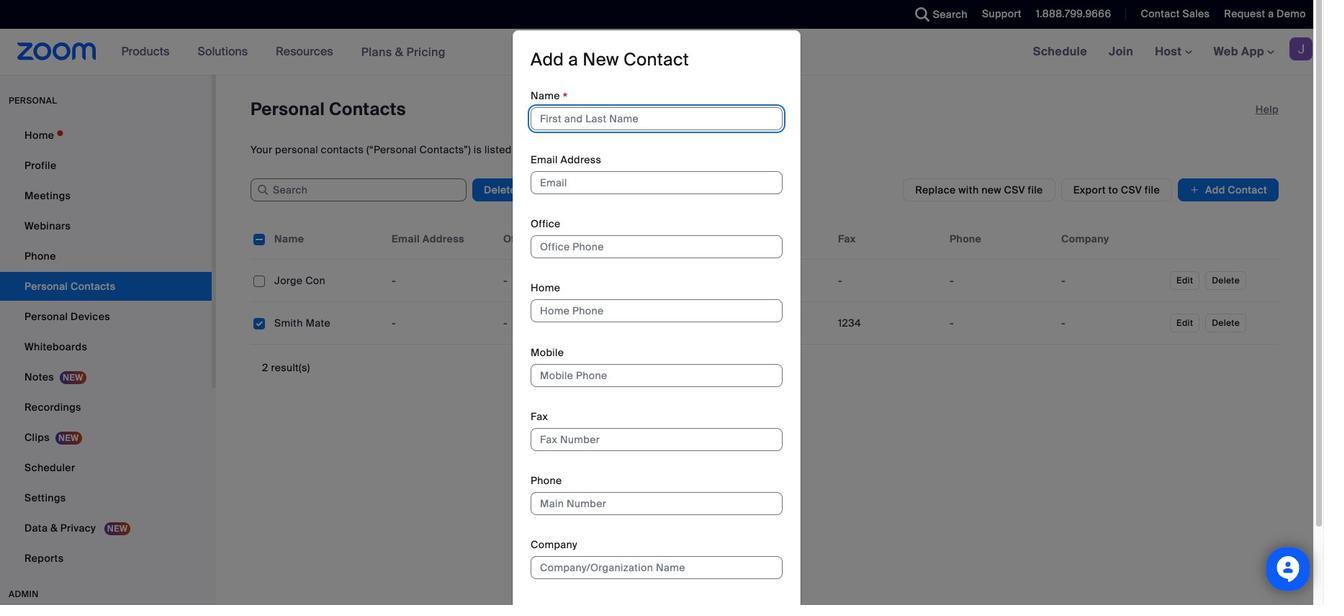 Task type: describe. For each thing, give the bounding box(es) containing it.
0 vertical spatial company
[[1062, 233, 1110, 246]]

schedule
[[1034, 44, 1088, 59]]

Fax text field
[[531, 429, 783, 452]]

1 vertical spatial email
[[392, 233, 420, 246]]

sales
[[1183, 7, 1211, 20]]

new
[[982, 184, 1002, 197]]

personal devices
[[24, 310, 110, 323]]

webinars
[[24, 220, 71, 233]]

Phone text field
[[531, 493, 783, 516]]

add a new contact dialog
[[513, 30, 801, 606]]

notes link
[[0, 363, 212, 392]]

application containing name
[[251, 219, 1290, 356]]

schedule link
[[1023, 29, 1099, 75]]

export to csv file
[[1074, 184, 1161, 197]]

file inside button
[[1145, 184, 1161, 197]]

contacts
[[321, 143, 364, 156]]

contact inside button
[[1229, 184, 1268, 197]]

>
[[594, 143, 602, 156]]

request a demo
[[1225, 7, 1307, 20]]

Search Contacts Input text field
[[251, 179, 467, 202]]

2 vertical spatial delete
[[1213, 318, 1241, 329]]

scheduler
[[24, 462, 75, 475]]

data & privacy link
[[0, 514, 212, 543]]

new
[[583, 48, 619, 71]]

help link
[[1256, 98, 1279, 121]]

my
[[604, 143, 619, 156]]

Office Phone text field
[[531, 236, 783, 259]]

delete selected button
[[473, 179, 575, 202]]

recordings link
[[0, 393, 212, 422]]

a for request
[[1269, 7, 1275, 20]]

personal devices link
[[0, 303, 212, 331]]

phone inside add a new contact dialog
[[531, 475, 562, 488]]

2 edit button from the top
[[1171, 314, 1200, 333]]

0 horizontal spatial address
[[423, 233, 465, 246]]

phone link
[[0, 242, 212, 271]]

meetings navigation
[[1023, 29, 1325, 76]]

banner containing schedule
[[0, 29, 1325, 76]]

add image
[[1190, 183, 1200, 197]]

contacts")
[[420, 143, 471, 156]]

1 vertical spatial office
[[504, 233, 534, 246]]

request
[[1225, 7, 1266, 20]]

settings
[[24, 492, 66, 505]]

replace with new csv file button
[[904, 179, 1056, 202]]

& for pricing
[[395, 44, 404, 59]]

Company text field
[[531, 557, 783, 580]]

Mobile text field
[[531, 364, 783, 387]]

csv inside button
[[1122, 184, 1143, 197]]

your personal contacts  ("personal contacts") is listed under contacts > my contacts
[[251, 143, 668, 156]]

address inside add a new contact dialog
[[561, 153, 602, 166]]

notes
[[24, 371, 54, 384]]

clips link
[[0, 424, 212, 452]]

edit for first edit button from the bottom
[[1177, 318, 1194, 329]]

2
[[262, 362, 268, 375]]

under
[[515, 143, 543, 156]]

& for privacy
[[50, 522, 58, 535]]

contact sales
[[1141, 7, 1211, 20]]

export to csv file button
[[1062, 179, 1173, 202]]

name *
[[531, 89, 568, 106]]

support
[[983, 7, 1022, 20]]

delete selected
[[484, 184, 564, 197]]

2 result(s)
[[262, 362, 310, 375]]

add contact button
[[1179, 179, 1279, 202]]

clips
[[24, 432, 50, 444]]

1 horizontal spatial contact
[[1141, 7, 1181, 20]]

First and Last Name text field
[[531, 107, 783, 130]]

export
[[1074, 184, 1106, 197]]

add for add contact
[[1206, 184, 1226, 197]]

Email Address text field
[[531, 171, 783, 195]]

demo
[[1277, 7, 1307, 20]]

whiteboards
[[24, 341, 87, 354]]

personal menu menu
[[0, 121, 212, 575]]

to
[[1109, 184, 1119, 197]]

1 vertical spatial delete
[[1213, 275, 1241, 287]]

add for add a new contact
[[531, 48, 564, 71]]

data
[[24, 522, 48, 535]]

email address inside add a new contact dialog
[[531, 153, 602, 166]]

delete button for first edit button from the top of the page
[[1206, 272, 1247, 290]]



Task type: locate. For each thing, give the bounding box(es) containing it.
delete button
[[1206, 272, 1247, 290], [1206, 314, 1247, 333]]

2 edit from the top
[[1177, 318, 1194, 329]]

0 horizontal spatial csv
[[1005, 184, 1026, 197]]

pricing
[[407, 44, 446, 59]]

email address
[[531, 153, 602, 166], [392, 233, 465, 246]]

0 horizontal spatial home
[[24, 129, 54, 142]]

webinars link
[[0, 212, 212, 241]]

a left new
[[569, 48, 579, 71]]

name for name
[[274, 233, 304, 246]]

name inside application
[[274, 233, 304, 246]]

0 vertical spatial name
[[531, 89, 560, 102]]

edit button
[[1171, 272, 1200, 290], [1171, 314, 1200, 333]]

application
[[251, 219, 1290, 356]]

add right add image
[[1206, 184, 1226, 197]]

1 vertical spatial add
[[1206, 184, 1226, 197]]

listed
[[485, 143, 512, 156]]

1 vertical spatial fax
[[531, 411, 548, 424]]

1 csv from the left
[[1005, 184, 1026, 197]]

office down delete selected
[[504, 233, 534, 246]]

plans & pricing
[[361, 44, 446, 59]]

1 horizontal spatial file
[[1145, 184, 1161, 197]]

2 vertical spatial home
[[531, 282, 561, 295]]

email up selected
[[531, 153, 558, 166]]

add contact
[[1206, 184, 1268, 197]]

contacts
[[329, 98, 406, 120], [546, 143, 592, 156], [622, 143, 668, 156]]

add up name *
[[531, 48, 564, 71]]

home
[[24, 129, 54, 142], [615, 233, 645, 246], [531, 282, 561, 295]]

2 file from the left
[[1145, 184, 1161, 197]]

whiteboards link
[[0, 333, 212, 362]]

settings link
[[0, 484, 212, 513]]

csv
[[1005, 184, 1026, 197], [1122, 184, 1143, 197]]

0 vertical spatial email address
[[531, 153, 602, 166]]

1 horizontal spatial csv
[[1122, 184, 1143, 197]]

home inside add a new contact dialog
[[531, 282, 561, 295]]

support link
[[972, 0, 1026, 29], [983, 7, 1022, 20]]

1 horizontal spatial mobile
[[727, 233, 761, 246]]

1 vertical spatial name
[[274, 233, 304, 246]]

delete inside button
[[484, 184, 517, 197]]

contact right add image
[[1229, 184, 1268, 197]]

csv inside button
[[1005, 184, 1026, 197]]

name inside name *
[[531, 89, 560, 102]]

0 vertical spatial contact
[[1141, 7, 1181, 20]]

1 vertical spatial contact
[[624, 48, 689, 71]]

1.888.799.9666
[[1037, 7, 1112, 20]]

0 vertical spatial mobile
[[727, 233, 761, 246]]

2 vertical spatial phone
[[531, 475, 562, 488]]

company inside add a new contact dialog
[[531, 539, 578, 552]]

1 edit from the top
[[1177, 275, 1194, 287]]

contacts left >
[[546, 143, 592, 156]]

contacts right my
[[622, 143, 668, 156]]

is
[[474, 143, 482, 156]]

*
[[563, 89, 568, 106]]

your
[[251, 143, 273, 156]]

a left demo
[[1269, 7, 1275, 20]]

personal inside menu
[[24, 310, 68, 323]]

0 vertical spatial &
[[395, 44, 404, 59]]

0 horizontal spatial company
[[531, 539, 578, 552]]

0 vertical spatial a
[[1269, 7, 1275, 20]]

personal
[[251, 98, 325, 120], [24, 310, 68, 323]]

a for add
[[569, 48, 579, 71]]

0 vertical spatial edit button
[[1171, 272, 1200, 290]]

2 delete button from the top
[[1206, 314, 1247, 333]]

0 horizontal spatial email address
[[392, 233, 465, 246]]

reports link
[[0, 545, 212, 573]]

zoom logo image
[[17, 43, 96, 61]]

contact right new
[[624, 48, 689, 71]]

0 horizontal spatial a
[[569, 48, 579, 71]]

0 horizontal spatial contact
[[624, 48, 689, 71]]

1 vertical spatial edit button
[[1171, 314, 1200, 333]]

csv right new
[[1005, 184, 1026, 197]]

result(s)
[[271, 362, 310, 375]]

admin
[[9, 589, 39, 601]]

email down search contacts input text box
[[392, 233, 420, 246]]

0 vertical spatial home
[[24, 129, 54, 142]]

csv right to
[[1122, 184, 1143, 197]]

1 vertical spatial mobile
[[531, 346, 564, 359]]

join
[[1109, 44, 1134, 59]]

office down selected
[[531, 218, 561, 231]]

1 horizontal spatial company
[[1062, 233, 1110, 246]]

1 vertical spatial &
[[50, 522, 58, 535]]

file right new
[[1028, 184, 1044, 197]]

personal for personal contacts
[[251, 98, 325, 120]]

1 vertical spatial edit
[[1177, 318, 1194, 329]]

& right the data at left bottom
[[50, 522, 58, 535]]

0 horizontal spatial email
[[392, 233, 420, 246]]

0 vertical spatial fax
[[839, 233, 856, 246]]

1 horizontal spatial a
[[1269, 7, 1275, 20]]

add inside dialog
[[531, 48, 564, 71]]

edit
[[1177, 275, 1194, 287], [1177, 318, 1194, 329]]

privacy
[[60, 522, 96, 535]]

home inside personal menu menu
[[24, 129, 54, 142]]

contacts up ("personal
[[329, 98, 406, 120]]

2 csv from the left
[[1122, 184, 1143, 197]]

meetings link
[[0, 182, 212, 210]]

0 vertical spatial edit
[[1177, 275, 1194, 287]]

office inside add a new contact dialog
[[531, 218, 561, 231]]

1 horizontal spatial email address
[[531, 153, 602, 166]]

personal for personal devices
[[24, 310, 68, 323]]

replace
[[916, 184, 956, 197]]

product information navigation
[[111, 29, 457, 76]]

meetings
[[24, 189, 71, 202]]

0 horizontal spatial file
[[1028, 184, 1044, 197]]

1 horizontal spatial add
[[1206, 184, 1226, 197]]

0 horizontal spatial mobile
[[531, 346, 564, 359]]

mobile inside add a new contact dialog
[[531, 346, 564, 359]]

name for name *
[[531, 89, 560, 102]]

1 vertical spatial company
[[531, 539, 578, 552]]

0 horizontal spatial &
[[50, 522, 58, 535]]

1 delete button from the top
[[1206, 272, 1247, 290]]

scheduler link
[[0, 454, 212, 483]]

personal up whiteboards
[[24, 310, 68, 323]]

0 vertical spatial address
[[561, 153, 602, 166]]

file
[[1028, 184, 1044, 197], [1145, 184, 1161, 197]]

1.888.799.9666 button
[[1026, 0, 1116, 29], [1037, 7, 1112, 20]]

home link
[[0, 121, 212, 150]]

("personal
[[367, 143, 417, 156]]

1 edit button from the top
[[1171, 272, 1200, 290]]

recordings
[[24, 401, 81, 414]]

address
[[561, 153, 602, 166], [423, 233, 465, 246]]

1 vertical spatial delete button
[[1206, 314, 1247, 333]]

0 vertical spatial office
[[531, 218, 561, 231]]

0 horizontal spatial contacts
[[329, 98, 406, 120]]

1 horizontal spatial address
[[561, 153, 602, 166]]

1 vertical spatial phone
[[24, 250, 56, 263]]

with
[[959, 184, 979, 197]]

selected
[[519, 184, 564, 197]]

1 horizontal spatial contacts
[[546, 143, 592, 156]]

help
[[1256, 103, 1279, 116]]

& inside personal menu menu
[[50, 522, 58, 535]]

2 horizontal spatial home
[[615, 233, 645, 246]]

devices
[[71, 310, 110, 323]]

2 horizontal spatial phone
[[950, 233, 982, 246]]

join link
[[1099, 29, 1145, 75]]

0 horizontal spatial fax
[[531, 411, 548, 424]]

plans
[[361, 44, 392, 59]]

profile
[[24, 159, 57, 172]]

1 horizontal spatial fax
[[839, 233, 856, 246]]

contact left sales
[[1141, 7, 1181, 20]]

replace with new csv file
[[916, 184, 1044, 197]]

1 horizontal spatial email
[[531, 153, 558, 166]]

2 vertical spatial contact
[[1229, 184, 1268, 197]]

personal
[[275, 143, 318, 156]]

1 horizontal spatial name
[[531, 89, 560, 102]]

phone
[[950, 233, 982, 246], [24, 250, 56, 263], [531, 475, 562, 488]]

contact sales link up meetings navigation
[[1141, 7, 1211, 20]]

0 vertical spatial phone
[[950, 233, 982, 246]]

contact
[[1141, 7, 1181, 20], [624, 48, 689, 71], [1229, 184, 1268, 197]]

a inside dialog
[[569, 48, 579, 71]]

0 horizontal spatial personal
[[24, 310, 68, 323]]

2 horizontal spatial contacts
[[622, 143, 668, 156]]

contact inside dialog
[[624, 48, 689, 71]]

1 horizontal spatial personal
[[251, 98, 325, 120]]

file right to
[[1145, 184, 1161, 197]]

banner
[[0, 29, 1325, 76]]

email inside add a new contact dialog
[[531, 153, 558, 166]]

cell
[[609, 260, 721, 303], [269, 267, 386, 295], [386, 267, 498, 295], [498, 267, 609, 295], [721, 267, 833, 295], [833, 267, 944, 295], [944, 267, 1056, 295], [1056, 267, 1168, 295], [269, 309, 386, 338], [386, 309, 498, 338], [498, 309, 609, 338], [609, 309, 721, 338], [721, 309, 833, 338], [833, 309, 944, 338], [944, 309, 1056, 338], [1056, 309, 1168, 338]]

fax inside add a new contact dialog
[[531, 411, 548, 424]]

fax
[[839, 233, 856, 246], [531, 411, 548, 424]]

0 vertical spatial personal
[[251, 98, 325, 120]]

edit for first edit button from the top of the page
[[1177, 275, 1194, 287]]

0 horizontal spatial add
[[531, 48, 564, 71]]

delete
[[484, 184, 517, 197], [1213, 275, 1241, 287], [1213, 318, 1241, 329]]

file inside button
[[1028, 184, 1044, 197]]

0 vertical spatial delete
[[484, 184, 517, 197]]

add
[[531, 48, 564, 71], [1206, 184, 1226, 197]]

0 vertical spatial add
[[531, 48, 564, 71]]

personal up personal
[[251, 98, 325, 120]]

profile link
[[0, 151, 212, 180]]

2 horizontal spatial contact
[[1229, 184, 1268, 197]]

& right plans
[[395, 44, 404, 59]]

add a new contact
[[531, 48, 689, 71]]

plans & pricing link
[[361, 44, 446, 59], [361, 44, 446, 59]]

1 file from the left
[[1028, 184, 1044, 197]]

contact sales link
[[1131, 0, 1214, 29], [1141, 7, 1211, 20]]

personal
[[9, 95, 57, 107]]

0 vertical spatial email
[[531, 153, 558, 166]]

mobile
[[727, 233, 761, 246], [531, 346, 564, 359]]

name
[[531, 89, 560, 102], [274, 233, 304, 246]]

1 horizontal spatial phone
[[531, 475, 562, 488]]

0 horizontal spatial phone
[[24, 250, 56, 263]]

data & privacy
[[24, 522, 99, 535]]

1 vertical spatial personal
[[24, 310, 68, 323]]

1 vertical spatial home
[[615, 233, 645, 246]]

1 horizontal spatial &
[[395, 44, 404, 59]]

1 horizontal spatial home
[[531, 282, 561, 295]]

&
[[395, 44, 404, 59], [50, 522, 58, 535]]

Home text field
[[531, 300, 783, 323]]

contact sales link up the join
[[1131, 0, 1214, 29]]

1 vertical spatial email address
[[392, 233, 465, 246]]

& inside product information navigation
[[395, 44, 404, 59]]

personal contacts
[[251, 98, 406, 120]]

delete button for first edit button from the bottom
[[1206, 314, 1247, 333]]

company
[[1062, 233, 1110, 246], [531, 539, 578, 552]]

office
[[531, 218, 561, 231], [504, 233, 534, 246]]

0 vertical spatial delete button
[[1206, 272, 1247, 290]]

0 horizontal spatial name
[[274, 233, 304, 246]]

1 vertical spatial a
[[569, 48, 579, 71]]

1 vertical spatial address
[[423, 233, 465, 246]]

add inside button
[[1206, 184, 1226, 197]]

phone inside personal menu menu
[[24, 250, 56, 263]]

reports
[[24, 553, 64, 566]]



Task type: vqa. For each thing, say whether or not it's contained in the screenshot.
Personal associated with Personal Devices
yes



